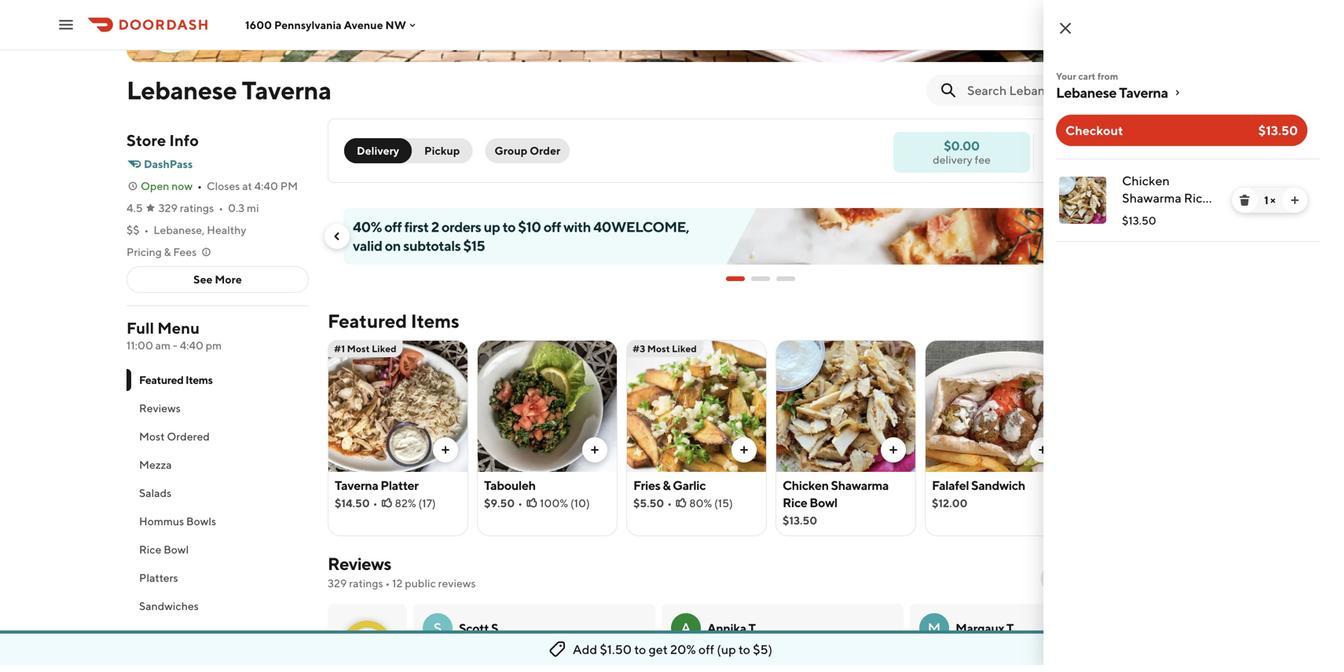 Task type: locate. For each thing, give the bounding box(es) containing it.
0 horizontal spatial items
[[186, 374, 213, 387]]

1 vertical spatial bowl
[[810, 496, 838, 511]]

1 vertical spatial ratings
[[349, 577, 383, 590]]

2 vertical spatial $13.50
[[783, 514, 818, 527]]

pricing & fees
[[127, 246, 197, 259]]

1 horizontal spatial delivery
[[1074, 153, 1113, 166]]

0 horizontal spatial to
[[503, 219, 516, 235]]

1 vertical spatial featured items
[[139, 374, 213, 387]]

chicken inside the chicken shawarma rice bowl
[[1122, 173, 1170, 188]]

1 vertical spatial &
[[663, 478, 671, 493]]

1 horizontal spatial t
[[1007, 621, 1014, 636]]

& inside button
[[164, 246, 171, 259]]

2 horizontal spatial most
[[647, 343, 670, 355]]

off left "(up"
[[699, 643, 715, 658]]

2 liked from the left
[[672, 343, 697, 355]]

2 horizontal spatial to
[[739, 643, 751, 658]]

reviews button
[[127, 395, 309, 423]]

1 horizontal spatial s
[[491, 621, 498, 636]]

0 vertical spatial bowl
[[1122, 208, 1151, 223]]

liked right #3
[[672, 343, 697, 355]]

1 horizontal spatial rice
[[783, 496, 808, 511]]

1 horizontal spatial lebanese
[[1056, 84, 1117, 101]]

sandwiches
[[139, 600, 199, 613]]

public
[[405, 577, 436, 590]]

3 doordash from the left
[[1024, 652, 1067, 663]]

1 horizontal spatial liked
[[672, 343, 697, 355]]

1 add item to cart image from the left
[[439, 444, 452, 457]]

2 horizontal spatial doordash
[[1024, 652, 1067, 663]]

$0.00
[[944, 138, 980, 153]]

menu
[[157, 319, 200, 338]]

1 liked from the left
[[372, 343, 397, 355]]

lebanese taverna down from
[[1056, 84, 1169, 101]]

1 vertical spatial featured
[[139, 374, 184, 387]]

0 horizontal spatial bowl
[[164, 544, 189, 557]]

delivery inside $0.00 delivery fee
[[933, 153, 973, 166]]

delivery left fee
[[933, 153, 973, 166]]

0 horizontal spatial doordash
[[528, 652, 571, 663]]

1 vertical spatial $13.50
[[1122, 214, 1157, 227]]

t right margaux
[[1007, 621, 1014, 636]]

orders
[[442, 219, 481, 235]]

0 vertical spatial items
[[411, 310, 460, 332]]

ratings up '$$ • lebanese, healthy'
[[180, 202, 214, 215]]

featured up #1 most liked
[[328, 310, 407, 332]]

up
[[484, 219, 500, 235]]

82% (17)
[[395, 497, 436, 510]]

lebanese up info
[[127, 75, 237, 105]]

0 horizontal spatial &
[[164, 246, 171, 259]]

0 horizontal spatial chicken
[[783, 478, 829, 493]]

am
[[155, 339, 171, 352]]

0 horizontal spatial 4:40
[[180, 339, 204, 352]]

lebanese taverna link
[[1056, 83, 1308, 102]]

4:40 right at
[[254, 180, 278, 193]]

off up on
[[384, 219, 402, 235]]

2 horizontal spatial rice
[[1184, 191, 1210, 206]]

20 min delivery time
[[1074, 139, 1138, 166]]

• doordash order for m
[[1018, 652, 1094, 663]]

platters button
[[127, 564, 309, 593]]

order
[[530, 144, 561, 157], [573, 652, 599, 663], [825, 652, 850, 663], [1069, 652, 1094, 663]]

bowl inside chicken shawarma rice bowl $13.50
[[810, 496, 838, 511]]

1 horizontal spatial most
[[347, 343, 370, 355]]

rice inside the chicken shawarma rice bowl
[[1184, 191, 1210, 206]]

shawarma inside chicken shawarma rice bowl $13.50
[[831, 478, 889, 493]]

0 horizontal spatial add item to cart image
[[439, 444, 452, 457]]

bowl
[[1122, 208, 1151, 223], [810, 496, 838, 511], [164, 544, 189, 557]]

1 vertical spatial 4:40
[[180, 339, 204, 352]]

3 • doordash order from the left
[[1018, 652, 1094, 663]]

t up $5)
[[749, 621, 756, 636]]

s left scott on the left bottom of page
[[434, 620, 442, 637]]

0 vertical spatial ratings
[[180, 202, 214, 215]]

delivery
[[1074, 153, 1113, 166], [933, 153, 973, 166]]

s
[[434, 620, 442, 637], [491, 621, 498, 636]]

fee
[[975, 153, 991, 166]]

shawarma
[[1122, 191, 1182, 206], [831, 478, 889, 493]]

taverna up min
[[1119, 84, 1169, 101]]

2 horizontal spatial bowl
[[1122, 208, 1151, 223]]

featured
[[328, 310, 407, 332], [139, 374, 184, 387]]

taverna down pennsylvania on the top of page
[[242, 75, 331, 105]]

off right $10
[[544, 219, 561, 235]]

0 vertical spatial featured
[[328, 310, 407, 332]]

delivery
[[357, 144, 399, 157]]

1 doordash from the left
[[528, 652, 571, 663]]

0 vertical spatial chicken
[[1122, 173, 1170, 188]]

your
[[1056, 71, 1077, 82]]

1 horizontal spatial &
[[663, 478, 671, 493]]

1 horizontal spatial featured
[[328, 310, 407, 332]]

40% off first 2 orders up to $10 off with 40welcome, valid on subtotals $15
[[353, 219, 690, 254]]

chicken shawarma rice bowl
[[1122, 173, 1210, 223]]

scott
[[459, 621, 489, 636]]

1 horizontal spatial reviews
[[328, 554, 391, 575]]

most up mezza at the bottom of the page
[[139, 430, 165, 443]]

ordered
[[167, 430, 210, 443]]

to right up at the left of the page
[[503, 219, 516, 235]]

1 horizontal spatial shawarma
[[1122, 191, 1182, 206]]

1 horizontal spatial 4:40
[[254, 180, 278, 193]]

0 horizontal spatial t
[[749, 621, 756, 636]]

1 ×
[[1265, 194, 1276, 207]]

0 horizontal spatial liked
[[372, 343, 397, 355]]

(17)
[[419, 497, 436, 510]]

healthy
[[207, 224, 246, 237]]

mezza button
[[127, 451, 309, 479]]

0 horizontal spatial • doordash order
[[522, 652, 599, 663]]

1/30/22
[[737, 652, 772, 663]]

0 horizontal spatial 329
[[158, 202, 178, 215]]

0 horizontal spatial s
[[434, 620, 442, 637]]

0 vertical spatial rice
[[1184, 191, 1210, 206]]

1 t from the left
[[749, 621, 756, 636]]

1 vertical spatial reviews
[[328, 554, 391, 575]]

bowl inside the chicken shawarma rice bowl
[[1122, 208, 1151, 223]]

Pickup radio
[[402, 138, 473, 163]]

nw
[[385, 18, 406, 31]]

2 add item to cart image from the left
[[738, 444, 751, 457]]

from
[[1098, 71, 1119, 82]]

0 horizontal spatial delivery
[[933, 153, 973, 166]]

doordash
[[528, 652, 571, 663], [780, 652, 823, 663], [1024, 652, 1067, 663]]

most for taverna
[[347, 343, 370, 355]]

featured items up #1 most liked
[[328, 310, 460, 332]]

1 horizontal spatial add item to cart image
[[1037, 444, 1049, 457]]

0 horizontal spatial shawarma
[[831, 478, 889, 493]]

1 vertical spatial 329
[[328, 577, 347, 590]]

shawarma inside the chicken shawarma rice bowl
[[1122, 191, 1182, 206]]

329
[[158, 202, 178, 215], [328, 577, 347, 590]]

rice right (15)
[[783, 496, 808, 511]]

329 down reviews link
[[328, 577, 347, 590]]

$$
[[127, 224, 140, 237]]

3 add item to cart image from the left
[[887, 444, 900, 457]]

annika t
[[707, 621, 756, 636]]

dashpass
[[144, 158, 193, 171]]

fries & garlic image
[[627, 340, 766, 472]]

40welcome,
[[594, 219, 690, 235]]

on
[[385, 237, 401, 254]]

lebanese
[[127, 75, 237, 105], [1056, 84, 1117, 101]]

lebanese taverna up info
[[127, 75, 331, 105]]

• closes at 4:40 pm
[[197, 180, 298, 193]]

1 horizontal spatial add item to cart image
[[738, 444, 751, 457]]

1 horizontal spatial bowl
[[810, 496, 838, 511]]

0 horizontal spatial most
[[139, 430, 165, 443]]

remove item from cart image
[[1239, 194, 1251, 207]]

liked down featured items heading at the left of page
[[372, 343, 397, 355]]

rice inside chicken shawarma rice bowl $13.50
[[783, 496, 808, 511]]

0 horizontal spatial rice
[[139, 544, 161, 557]]

items up reviews button at bottom
[[186, 374, 213, 387]]

1600
[[245, 18, 272, 31]]

most right #3
[[647, 343, 670, 355]]

2 vertical spatial rice
[[139, 544, 161, 557]]

$13.50 inside chicken shawarma rice bowl $13.50
[[783, 514, 818, 527]]

1 horizontal spatial off
[[544, 219, 561, 235]]

4:40
[[254, 180, 278, 193], [180, 339, 204, 352]]

chicken shawarma rice bowl image
[[1060, 177, 1107, 224], [777, 340, 916, 472]]

featured items down -
[[139, 374, 213, 387]]

most ordered
[[139, 430, 210, 443]]

100% (10)
[[540, 497, 590, 510]]

see more button
[[127, 267, 308, 292]]

s right scott on the left bottom of page
[[491, 621, 498, 636]]

1 horizontal spatial chicken shawarma rice bowl image
[[1060, 177, 1107, 224]]

2 t from the left
[[1007, 621, 1014, 636]]

reviews
[[438, 577, 476, 590]]

reviews up most ordered at the bottom left
[[139, 402, 181, 415]]

ratings down reviews link
[[349, 577, 383, 590]]

rice up next button of carousel image
[[1184, 191, 1210, 206]]

1 horizontal spatial 329
[[328, 577, 347, 590]]

4.5
[[127, 202, 143, 215]]

items down subtotals
[[411, 310, 460, 332]]

1 horizontal spatial doordash
[[780, 652, 823, 663]]

1 • doordash order from the left
[[522, 652, 599, 663]]

0 horizontal spatial chicken shawarma rice bowl image
[[777, 340, 916, 472]]

0 vertical spatial &
[[164, 246, 171, 259]]

featured items
[[328, 310, 460, 332], [139, 374, 213, 387]]

1 vertical spatial rice
[[783, 496, 808, 511]]

more
[[215, 273, 242, 286]]

taverna platter image
[[329, 340, 468, 472]]

liked
[[372, 343, 397, 355], [672, 343, 697, 355]]

cart
[[1079, 71, 1096, 82]]

2 horizontal spatial add item to cart image
[[887, 444, 900, 457]]

most right #1
[[347, 343, 370, 355]]

avenue
[[344, 18, 383, 31]]

chicken for chicken shawarma rice bowl
[[1122, 173, 1170, 188]]

1 horizontal spatial items
[[411, 310, 460, 332]]

mezza
[[139, 459, 172, 472]]

2 add item to cart image from the left
[[1037, 444, 1049, 457]]

& right fries
[[663, 478, 671, 493]]

0 horizontal spatial off
[[384, 219, 402, 235]]

previous button of carousel image
[[331, 230, 343, 243]]

min
[[1104, 139, 1125, 154]]

rice for chicken shawarma rice bowl $13.50
[[783, 496, 808, 511]]

to inside 40% off first 2 orders up to $10 off with 40welcome, valid on subtotals $15
[[503, 219, 516, 235]]

20
[[1087, 139, 1102, 154]]

1 horizontal spatial $13.50
[[1122, 214, 1157, 227]]

11:00
[[127, 339, 153, 352]]

delivery down checkout
[[1074, 153, 1113, 166]]

bowl for chicken shawarma rice bowl
[[1122, 208, 1151, 223]]

0 vertical spatial 329
[[158, 202, 178, 215]]

• doordash order for s
[[522, 652, 599, 663]]

lebanese down cart
[[1056, 84, 1117, 101]]

rice bowl
[[139, 544, 189, 557]]

Delivery radio
[[344, 138, 412, 163]]

100%
[[540, 497, 568, 510]]

select promotional banner element
[[726, 265, 795, 293]]

0 horizontal spatial featured items
[[139, 374, 213, 387]]

0 horizontal spatial featured
[[139, 374, 184, 387]]

chicken inside chicken shawarma rice bowl $13.50
[[783, 478, 829, 493]]

rice for chicken shawarma rice bowl
[[1184, 191, 1210, 206]]

1 vertical spatial chicken shawarma rice bowl image
[[777, 340, 916, 472]]

1 horizontal spatial chicken
[[1122, 173, 1170, 188]]

0 vertical spatial chicken shawarma rice bowl image
[[1060, 177, 1107, 224]]

0 vertical spatial $13.50
[[1259, 123, 1299, 138]]

1 vertical spatial chicken
[[783, 478, 829, 493]]

& left fees
[[164, 246, 171, 259]]

bowl inside rice bowl button
[[164, 544, 189, 557]]

• inside reviews 329 ratings • 12 public reviews
[[385, 577, 390, 590]]

featured down am
[[139, 374, 184, 387]]

pm
[[206, 339, 222, 352]]

lebanese taverna image
[[141, 0, 200, 51]]

ratings inside reviews 329 ratings • 12 public reviews
[[349, 577, 383, 590]]

rice
[[1184, 191, 1210, 206], [783, 496, 808, 511], [139, 544, 161, 557]]

1 vertical spatial shawarma
[[831, 478, 889, 493]]

1 horizontal spatial ratings
[[349, 577, 383, 590]]

sandwiches button
[[127, 593, 309, 621]]

group order
[[495, 144, 561, 157]]

40%
[[353, 219, 382, 235]]

& for fees
[[164, 246, 171, 259]]

329 down open now
[[158, 202, 178, 215]]

reviews inside button
[[139, 402, 181, 415]]

1 horizontal spatial lebanese taverna
[[1056, 84, 1169, 101]]

bowl for chicken shawarma rice bowl $13.50
[[810, 496, 838, 511]]

4:40 right -
[[180, 339, 204, 352]]

0 vertical spatial featured items
[[328, 310, 460, 332]]

close image
[[1056, 19, 1075, 38]]

$15
[[463, 237, 485, 254]]

add item to cart image
[[589, 444, 601, 457], [1037, 444, 1049, 457]]

0 horizontal spatial reviews
[[139, 402, 181, 415]]

dessert button
[[127, 621, 309, 649]]

to left get
[[635, 643, 646, 658]]

to right "(up"
[[739, 643, 751, 658]]

annika
[[707, 621, 746, 636]]

2 horizontal spatial • doordash order
[[1018, 652, 1094, 663]]

add item to cart image for tabouleh
[[589, 444, 601, 457]]

chicken shawarma rice bowl $13.50
[[783, 478, 889, 527]]

subtotals
[[403, 237, 461, 254]]

falafel
[[932, 478, 969, 493]]

reviews inside reviews 329 ratings • 12 public reviews
[[328, 554, 391, 575]]

reviews down $14.50
[[328, 554, 391, 575]]

0 horizontal spatial add item to cart image
[[589, 444, 601, 457]]

taverna up $14.50
[[335, 478, 378, 493]]

1 add item to cart image from the left
[[589, 444, 601, 457]]

2 horizontal spatial $13.50
[[1259, 123, 1299, 138]]

rice up platters
[[139, 544, 161, 557]]

0 vertical spatial reviews
[[139, 402, 181, 415]]

add item to cart image
[[439, 444, 452, 457], [738, 444, 751, 457], [887, 444, 900, 457]]

1 horizontal spatial • doordash order
[[774, 652, 850, 663]]

most for fries
[[647, 343, 670, 355]]

0 horizontal spatial $13.50
[[783, 514, 818, 527]]

0 vertical spatial shawarma
[[1122, 191, 1182, 206]]

2 vertical spatial bowl
[[164, 544, 189, 557]]



Task type: vqa. For each thing, say whether or not it's contained in the screenshot.
"applewood" within the "bacon smash® turkey burger turkey patty, american cheese, applewood smoked bacon, lettuce, tomatoes, mayo, toasted bun."
no



Task type: describe. For each thing, give the bounding box(es) containing it.
liked for &
[[672, 343, 697, 355]]

scott s
[[459, 621, 498, 636]]

pickup
[[424, 144, 460, 157]]

pricing
[[127, 246, 162, 259]]

next button of carousel image
[[1178, 230, 1191, 243]]

4:40 inside full menu 11:00 am - 4:40 pm
[[180, 339, 204, 352]]

rice inside rice bowl button
[[139, 544, 161, 557]]

12
[[392, 577, 403, 590]]

salads button
[[127, 479, 309, 508]]

salads
[[139, 487, 172, 500]]

rice bowl button
[[127, 536, 309, 564]]

delivery inside 20 min delivery time
[[1074, 153, 1113, 166]]

closes
[[207, 180, 240, 193]]

falafel sandwich $12.00
[[932, 478, 1026, 510]]

add item to cart image for fries & garlic
[[738, 444, 751, 457]]

first
[[404, 219, 429, 235]]

time
[[1116, 153, 1138, 166]]

hommus
[[139, 515, 184, 528]]

tabouleh image
[[478, 340, 617, 472]]

add
[[573, 643, 597, 658]]

garlic
[[673, 478, 706, 493]]

1 horizontal spatial taverna
[[335, 478, 378, 493]]

get
[[649, 643, 668, 658]]

falafel sandwich image
[[926, 340, 1065, 472]]

featured inside heading
[[328, 310, 407, 332]]

reviews for reviews
[[139, 402, 181, 415]]

(up
[[717, 643, 736, 658]]

2 horizontal spatial off
[[699, 643, 715, 658]]

platters
[[139, 572, 178, 585]]

full menu 11:00 am - 4:40 pm
[[127, 319, 222, 352]]

margaux t
[[956, 621, 1014, 636]]

$14.50
[[335, 497, 370, 510]]

82%
[[395, 497, 416, 510]]

$5)
[[753, 643, 773, 658]]

0.3 mi
[[228, 202, 259, 215]]

most ordered button
[[127, 423, 309, 451]]

(10)
[[571, 497, 590, 510]]

1
[[1265, 194, 1269, 207]]

group
[[495, 144, 528, 157]]

add item to cart image for taverna platter
[[439, 444, 452, 457]]

doordash for s
[[528, 652, 571, 663]]

mi
[[247, 202, 259, 215]]

2
[[431, 219, 439, 235]]

#3
[[633, 343, 645, 355]]

pricing & fees button
[[127, 244, 212, 260]]

see more
[[193, 273, 242, 286]]

2 doordash from the left
[[780, 652, 823, 663]]

shawarma for chicken shawarma rice bowl $13.50
[[831, 478, 889, 493]]

shawarma for chicken shawarma rice bowl
[[1122, 191, 1182, 206]]

#1
[[334, 343, 345, 355]]

chicken for chicken shawarma rice bowl $13.50
[[783, 478, 829, 493]]

$9.50
[[484, 497, 515, 510]]

open
[[141, 180, 169, 193]]

& for garlic
[[663, 478, 671, 493]]

most inside button
[[139, 430, 165, 443]]

valid
[[353, 237, 382, 254]]

lebanese,
[[154, 224, 205, 237]]

platter
[[381, 478, 419, 493]]

0 vertical spatial 4:40
[[254, 180, 278, 193]]

at
[[242, 180, 252, 193]]

$5.50
[[634, 497, 664, 510]]

0 horizontal spatial lebanese
[[127, 75, 237, 105]]

a
[[681, 620, 691, 637]]

order methods option group
[[344, 138, 473, 163]]

info
[[169, 131, 199, 150]]

0.3
[[228, 202, 245, 215]]

$10
[[518, 219, 541, 235]]

0 horizontal spatial ratings
[[180, 202, 214, 215]]

reviews for reviews 329 ratings • 12 public reviews
[[328, 554, 391, 575]]

fries & garlic
[[634, 478, 706, 493]]

doordash for m
[[1024, 652, 1067, 663]]

#3 most liked
[[633, 343, 697, 355]]

$13.50 for chicken shawarma rice bowl
[[1122, 214, 1157, 227]]

order inside button
[[530, 144, 561, 157]]

2 horizontal spatial taverna
[[1119, 84, 1169, 101]]

reviews 329 ratings • 12 public reviews
[[328, 554, 476, 590]]

329 ratings •
[[158, 202, 223, 215]]

items inside heading
[[411, 310, 460, 332]]

-
[[173, 339, 178, 352]]

taverna platter
[[335, 478, 419, 493]]

checkout
[[1066, 123, 1124, 138]]

add item to cart image for falafel sandwich
[[1037, 444, 1049, 457]]

store
[[127, 131, 166, 150]]

add $1.50 to get 20% off (up to $5)
[[573, 643, 773, 658]]

329 inside reviews 329 ratings • 12 public reviews
[[328, 577, 347, 590]]

fees
[[173, 246, 197, 259]]

1 vertical spatial items
[[186, 374, 213, 387]]

80% (15)
[[689, 497, 733, 510]]

bowls
[[186, 515, 216, 528]]

1 horizontal spatial featured items
[[328, 310, 460, 332]]

Item Search search field
[[968, 82, 1181, 99]]

2 • doordash order from the left
[[774, 652, 850, 663]]

20%
[[670, 643, 696, 658]]

t for a
[[749, 621, 756, 636]]

open now
[[141, 180, 193, 193]]

hommus bowls
[[139, 515, 216, 528]]

store info
[[127, 131, 199, 150]]

$$ • lebanese, healthy
[[127, 224, 246, 237]]

lebanese inside lebanese taverna link
[[1056, 84, 1117, 101]]

1600 pennsylvania avenue nw button
[[245, 18, 419, 31]]

add one to cart image
[[1289, 194, 1302, 207]]

sandwich
[[972, 478, 1026, 493]]

pennsylvania
[[274, 18, 342, 31]]

your cart from
[[1056, 71, 1119, 82]]

now
[[172, 180, 193, 193]]

0 horizontal spatial lebanese taverna
[[127, 75, 331, 105]]

t for m
[[1007, 621, 1014, 636]]

$13.50 for checkout
[[1259, 123, 1299, 138]]

featured items heading
[[328, 309, 460, 334]]

1 horizontal spatial to
[[635, 643, 646, 658]]

fries
[[634, 478, 661, 493]]

open menu image
[[57, 15, 75, 34]]

#1 most liked
[[334, 343, 397, 355]]

0 horizontal spatial taverna
[[242, 75, 331, 105]]

margaux
[[956, 621, 1005, 636]]

reviews link
[[328, 554, 391, 575]]

80%
[[689, 497, 712, 510]]

liked for platter
[[372, 343, 397, 355]]



